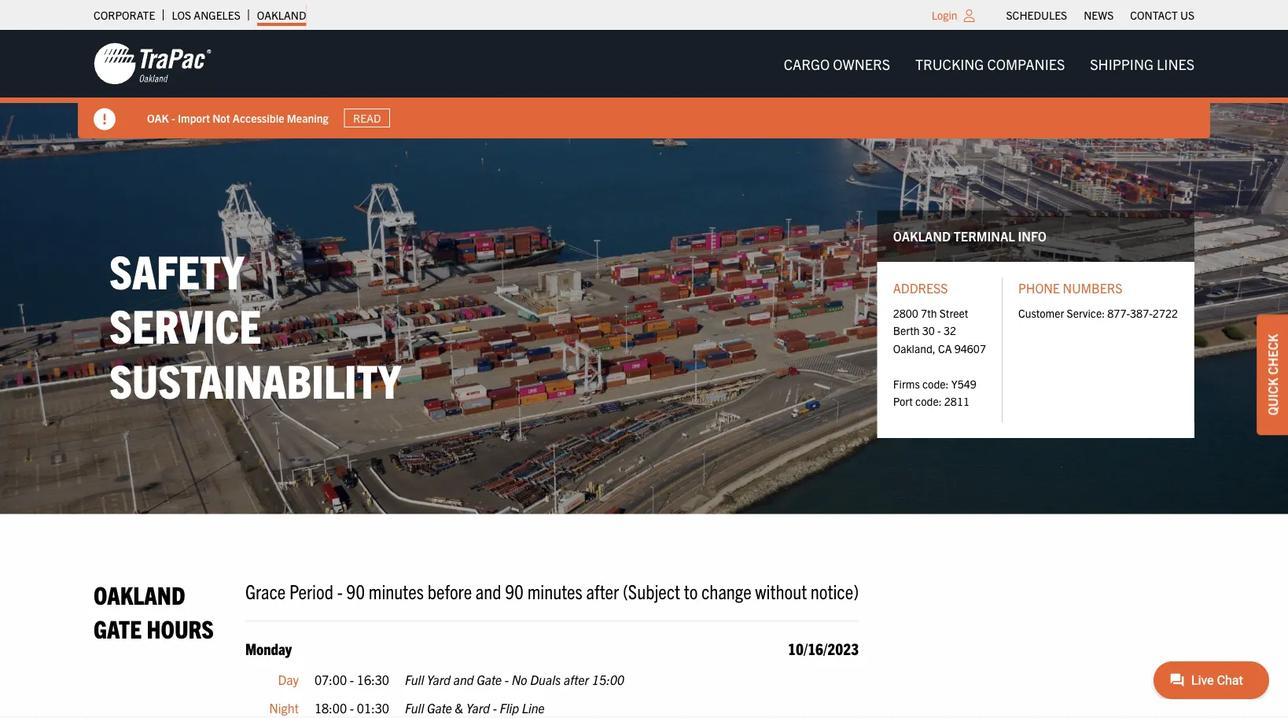 Task type: describe. For each thing, give the bounding box(es) containing it.
contact
[[1131, 8, 1179, 22]]

&
[[455, 700, 464, 716]]

duals
[[530, 672, 561, 688]]

oakland terminal info
[[894, 228, 1047, 244]]

change
[[702, 578, 752, 603]]

day
[[278, 672, 299, 688]]

2 minutes from the left
[[528, 578, 583, 603]]

2800 7th street berth 30 - 32 oakland, ca 94607
[[894, 306, 987, 355]]

387-
[[1131, 306, 1153, 320]]

login
[[932, 8, 958, 22]]

shipping lines
[[1091, 55, 1195, 72]]

accessible
[[233, 111, 284, 125]]

read
[[353, 111, 381, 125]]

login link
[[932, 8, 958, 22]]

safety
[[109, 241, 244, 298]]

customer service: 877-387-2722
[[1019, 306, 1179, 320]]

oakland for oakland terminal info
[[894, 228, 951, 244]]

firms
[[894, 376, 920, 391]]

trucking
[[916, 55, 985, 72]]

oak
[[147, 111, 169, 125]]

los
[[172, 8, 191, 22]]

01:30
[[357, 700, 390, 716]]

meaning
[[287, 111, 329, 125]]

1 vertical spatial and
[[454, 672, 474, 688]]

07:00 - 16:30
[[315, 672, 390, 688]]

oakland for oakland
[[257, 8, 306, 22]]

2 90 from the left
[[505, 578, 524, 603]]

1 horizontal spatial and
[[476, 578, 502, 603]]

angeles
[[194, 8, 241, 22]]

gate for hours
[[94, 613, 142, 644]]

info
[[1019, 228, 1047, 244]]

y549
[[952, 376, 977, 391]]

shipping lines link
[[1078, 48, 1208, 80]]

18:00 - 01:30
[[315, 700, 390, 716]]

schedules link
[[1007, 4, 1068, 26]]

news
[[1084, 8, 1114, 22]]

us
[[1181, 8, 1195, 22]]

32
[[944, 324, 957, 338]]

2800
[[894, 306, 919, 320]]

oakland for oakland gate hours
[[94, 579, 185, 610]]

7th
[[922, 306, 938, 320]]

numbers
[[1064, 280, 1123, 296]]

street
[[940, 306, 969, 320]]

monday
[[245, 639, 292, 659]]

1 minutes from the left
[[369, 578, 424, 603]]

10/16/2023
[[788, 639, 859, 659]]

- right "07:00"
[[350, 672, 354, 688]]

2811
[[945, 394, 970, 408]]

banner containing cargo owners
[[0, 30, 1289, 138]]

oakland,
[[894, 341, 936, 355]]

1 vertical spatial gate
[[477, 672, 502, 688]]

0 horizontal spatial yard
[[427, 672, 451, 688]]

menu bar containing schedules
[[999, 4, 1204, 26]]

no
[[512, 672, 528, 688]]

berth
[[894, 324, 920, 338]]

companies
[[988, 55, 1066, 72]]

oakland image
[[94, 42, 212, 86]]

full gate & yard - flip line
[[405, 700, 545, 716]]

firms code:  y549 port code:  2811
[[894, 376, 977, 408]]

before
[[428, 578, 472, 603]]

cargo
[[784, 55, 830, 72]]

corporate link
[[94, 4, 155, 26]]

(subject
[[623, 578, 681, 603]]

quick check
[[1265, 334, 1281, 416]]

gate for &
[[427, 700, 452, 716]]

port
[[894, 394, 913, 408]]



Task type: locate. For each thing, give the bounding box(es) containing it.
2722
[[1153, 306, 1179, 320]]

phone
[[1019, 280, 1061, 296]]

877-
[[1108, 306, 1131, 320]]

0 vertical spatial menu bar
[[999, 4, 1204, 26]]

menu bar down light icon
[[772, 48, 1208, 80]]

0 vertical spatial oakland
[[257, 8, 306, 22]]

news link
[[1084, 4, 1114, 26]]

quick check link
[[1257, 314, 1289, 435]]

owners
[[834, 55, 891, 72]]

code: up 2811
[[923, 376, 949, 391]]

0 horizontal spatial and
[[454, 672, 474, 688]]

cargo owners
[[784, 55, 891, 72]]

menu bar
[[999, 4, 1204, 26], [772, 48, 1208, 80]]

0 horizontal spatial gate
[[94, 613, 142, 644]]

16:30
[[357, 672, 390, 688]]

- left the 32
[[938, 324, 942, 338]]

and right before
[[476, 578, 502, 603]]

grace period - 90 minutes before and 90 minutes after (subject to change without notice)
[[245, 578, 859, 603]]

18:00
[[315, 700, 347, 716]]

1 full from the top
[[405, 672, 424, 688]]

contact us
[[1131, 8, 1195, 22]]

0 horizontal spatial oakland
[[94, 579, 185, 610]]

0 vertical spatial yard
[[427, 672, 451, 688]]

customer
[[1019, 306, 1065, 320]]

94607
[[955, 341, 987, 355]]

0 vertical spatial and
[[476, 578, 502, 603]]

1 vertical spatial code:
[[916, 394, 942, 408]]

solid image
[[94, 108, 116, 130]]

service
[[109, 296, 262, 353]]

oak - import not accessible meaning
[[147, 111, 329, 125]]

notice)
[[811, 578, 859, 603]]

trucking companies
[[916, 55, 1066, 72]]

full right 16:30
[[405, 672, 424, 688]]

grace
[[245, 578, 286, 603]]

gate left hours
[[94, 613, 142, 644]]

2 horizontal spatial gate
[[477, 672, 502, 688]]

los angeles
[[172, 8, 241, 22]]

2 full from the top
[[405, 700, 424, 716]]

code: right port
[[916, 394, 942, 408]]

- right period
[[337, 578, 343, 603]]

- left no
[[505, 672, 509, 688]]

oakland up hours
[[94, 579, 185, 610]]

and up &
[[454, 672, 474, 688]]

1 vertical spatial yard
[[467, 700, 490, 716]]

1 horizontal spatial minutes
[[528, 578, 583, 603]]

trucking companies link
[[903, 48, 1078, 80]]

- right oak
[[172, 111, 175, 125]]

- left flip
[[493, 700, 497, 716]]

- right 18:00
[[350, 700, 354, 716]]

flip
[[500, 700, 519, 716]]

line
[[522, 700, 545, 716]]

phone numbers
[[1019, 280, 1123, 296]]

terminal
[[954, 228, 1016, 244]]

address
[[894, 280, 948, 296]]

oakland inside oakland gate hours
[[94, 579, 185, 610]]

90
[[347, 578, 365, 603], [505, 578, 524, 603]]

2 vertical spatial gate
[[427, 700, 452, 716]]

0 vertical spatial gate
[[94, 613, 142, 644]]

lines
[[1158, 55, 1195, 72]]

gate inside oakland gate hours
[[94, 613, 142, 644]]

1 horizontal spatial oakland
[[257, 8, 306, 22]]

1 vertical spatial oakland
[[894, 228, 951, 244]]

1 90 from the left
[[347, 578, 365, 603]]

2 vertical spatial oakland
[[94, 579, 185, 610]]

oakland
[[257, 8, 306, 22], [894, 228, 951, 244], [94, 579, 185, 610]]

banner
[[0, 30, 1289, 138]]

code:
[[923, 376, 949, 391], [916, 394, 942, 408]]

-
[[172, 111, 175, 125], [938, 324, 942, 338], [337, 578, 343, 603], [350, 672, 354, 688], [505, 672, 509, 688], [350, 700, 354, 716], [493, 700, 497, 716]]

check
[[1265, 334, 1281, 375]]

safety service sustainability
[[109, 241, 401, 408]]

0 horizontal spatial 90
[[347, 578, 365, 603]]

menu bar containing cargo owners
[[772, 48, 1208, 80]]

period
[[290, 578, 334, 603]]

ca
[[939, 341, 953, 355]]

without
[[756, 578, 807, 603]]

not
[[213, 111, 230, 125]]

hours
[[147, 613, 214, 644]]

1 vertical spatial menu bar
[[772, 48, 1208, 80]]

schedules
[[1007, 8, 1068, 22]]

full right 01:30
[[405, 700, 424, 716]]

light image
[[964, 9, 975, 22]]

1 horizontal spatial gate
[[427, 700, 452, 716]]

and
[[476, 578, 502, 603], [454, 672, 474, 688]]

after right duals
[[564, 672, 589, 688]]

90 right before
[[505, 578, 524, 603]]

full yard and gate - no duals after 15:00
[[405, 672, 625, 688]]

1 vertical spatial after
[[564, 672, 589, 688]]

- inside 2800 7th street berth 30 - 32 oakland, ca 94607
[[938, 324, 942, 338]]

gate left no
[[477, 672, 502, 688]]

0 vertical spatial after
[[587, 578, 619, 603]]

yard
[[427, 672, 451, 688], [467, 700, 490, 716]]

service:
[[1067, 306, 1106, 320]]

full for full yard and gate - no duals after 15:00
[[405, 672, 424, 688]]

contact us link
[[1131, 4, 1195, 26]]

shipping
[[1091, 55, 1154, 72]]

sustainability
[[109, 350, 401, 408]]

1 horizontal spatial yard
[[467, 700, 490, 716]]

15:00
[[592, 672, 625, 688]]

menu bar inside 'banner'
[[772, 48, 1208, 80]]

- inside 'banner'
[[172, 111, 175, 125]]

cargo owners link
[[772, 48, 903, 80]]

read link
[[344, 108, 390, 128]]

oakland up 'address'
[[894, 228, 951, 244]]

gate left &
[[427, 700, 452, 716]]

quick
[[1265, 378, 1281, 416]]

1 vertical spatial full
[[405, 700, 424, 716]]

to
[[684, 578, 698, 603]]

oakland link
[[257, 4, 306, 26]]

corporate
[[94, 8, 155, 22]]

night
[[269, 700, 299, 716]]

90 right period
[[347, 578, 365, 603]]

yard right &
[[467, 700, 490, 716]]

after left (subject
[[587, 578, 619, 603]]

1 horizontal spatial 90
[[505, 578, 524, 603]]

menu bar up 'shipping'
[[999, 4, 1204, 26]]

oakland gate hours
[[94, 579, 214, 644]]

full
[[405, 672, 424, 688], [405, 700, 424, 716]]

0 horizontal spatial minutes
[[369, 578, 424, 603]]

yard up "full gate & yard - flip line"
[[427, 672, 451, 688]]

full for full gate & yard - flip line
[[405, 700, 424, 716]]

30
[[923, 324, 936, 338]]

after
[[587, 578, 619, 603], [564, 672, 589, 688]]

0 vertical spatial code:
[[923, 376, 949, 391]]

import
[[178, 111, 210, 125]]

07:00
[[315, 672, 347, 688]]

los angeles link
[[172, 4, 241, 26]]

2 horizontal spatial oakland
[[894, 228, 951, 244]]

oakland right angeles
[[257, 8, 306, 22]]

0 vertical spatial full
[[405, 672, 424, 688]]



Task type: vqa. For each thing, say whether or not it's contained in the screenshot.
Uslax
no



